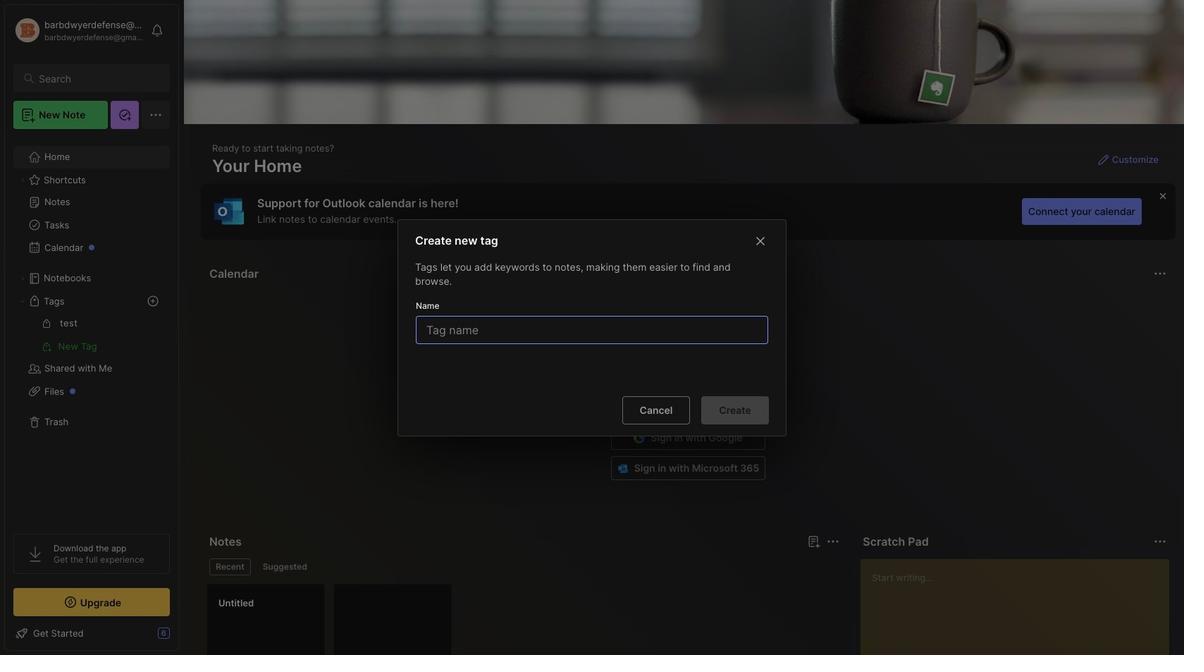 Task type: locate. For each thing, give the bounding box(es) containing it.
1 horizontal spatial tab
[[256, 558, 314, 575]]

close image
[[752, 232, 769, 249]]

Search text field
[[39, 72, 157, 85]]

None search field
[[39, 70, 157, 87]]

group inside tree
[[13, 312, 169, 358]]

none search field inside main element
[[39, 70, 157, 87]]

tree inside main element
[[5, 138, 178, 521]]

row group
[[207, 584, 460, 655]]

group
[[13, 312, 169, 358]]

tab list
[[209, 558, 838, 575]]

0 horizontal spatial tab
[[209, 558, 251, 575]]

Start writing… text field
[[872, 559, 1169, 655]]

1 tab from the left
[[209, 558, 251, 575]]

main element
[[0, 0, 183, 655]]

tab
[[209, 558, 251, 575], [256, 558, 314, 575]]

tree
[[5, 138, 178, 521]]



Task type: vqa. For each thing, say whether or not it's contained in the screenshot.
Expand Tags Icon
yes



Task type: describe. For each thing, give the bounding box(es) containing it.
expand tags image
[[18, 297, 27, 305]]

Tag name text field
[[425, 316, 762, 343]]

expand notebooks image
[[18, 274, 27, 283]]

2 tab from the left
[[256, 558, 314, 575]]



